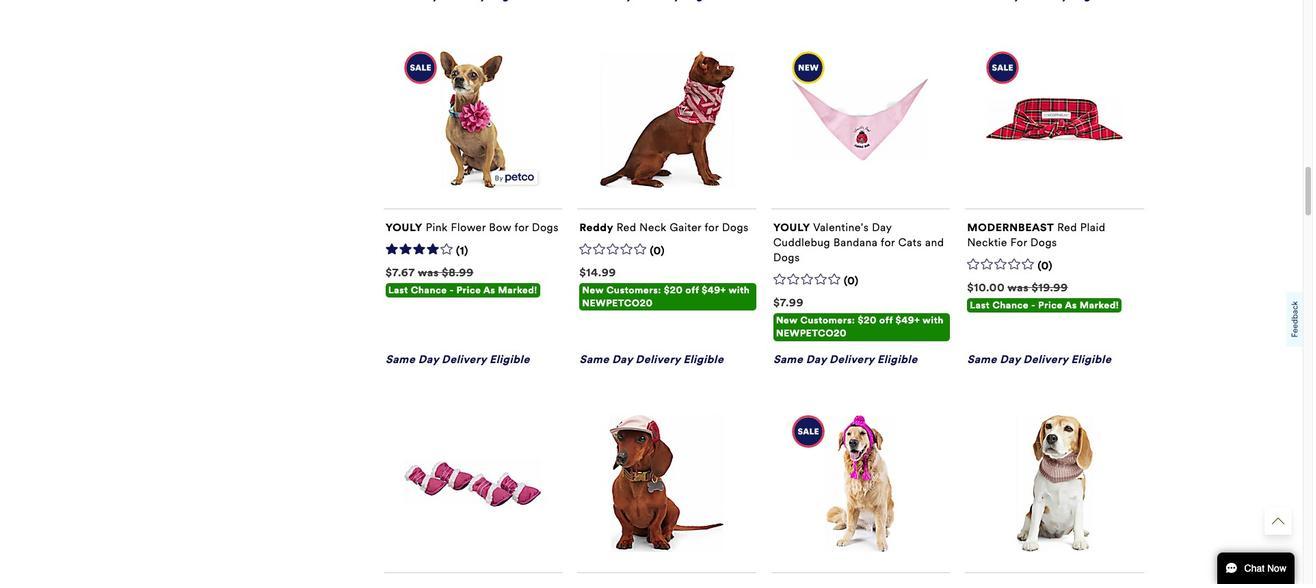 Task type: locate. For each thing, give the bounding box(es) containing it.
1 horizontal spatial marked!
[[1080, 299, 1119, 311]]

0 horizontal spatial price
[[457, 284, 481, 296]]

4 delivery from the left
[[1023, 353, 1068, 366]]

1 vertical spatial newpetco20
[[776, 328, 847, 339]]

last inside $10.00 was $19.99 last chance - price as marked!
[[970, 299, 990, 311]]

- for $19.99
[[1031, 299, 1036, 311]]

1 horizontal spatial was
[[1008, 281, 1029, 294]]

newpetco20 down $14.99
[[582, 298, 653, 309]]

1 vertical spatial was
[[1008, 281, 1029, 294]]

price inside $10.00 was $19.99 last chance - price as marked!
[[1038, 299, 1063, 311]]

was for $7.67
[[418, 266, 439, 279]]

youly left pink
[[386, 221, 423, 234]]

1 vertical spatial last
[[970, 299, 990, 311]]

newpetco20 down $7.99 at the right of page
[[776, 328, 847, 339]]

eligible for $7.99
[[877, 353, 918, 366]]

0 vertical spatial was
[[418, 266, 439, 279]]

$7.99 new customers: $20 off $49+ with newpetco20
[[773, 296, 944, 339]]

3 same from the left
[[773, 353, 803, 366]]

as inside the $7.67 was $8.99 last chance - price as marked!
[[483, 284, 495, 296]]

0 vertical spatial with
[[729, 284, 750, 296]]

chance
[[411, 284, 447, 296], [993, 299, 1029, 311]]

1 vertical spatial as
[[1065, 299, 1077, 311]]

0 horizontal spatial for
[[514, 221, 529, 234]]

newpetco20
[[582, 298, 653, 309], [776, 328, 847, 339]]

new inside $14.99 new customers: $20 off $49+ with newpetco20
[[582, 284, 604, 296]]

chance inside the $7.67 was $8.99 last chance - price as marked!
[[411, 284, 447, 296]]

0 vertical spatial newpetco20
[[582, 298, 653, 309]]

(0) for $10.00
[[1038, 259, 1053, 272]]

0 horizontal spatial new
[[582, 284, 604, 296]]

1 horizontal spatial -
[[1031, 299, 1036, 311]]

1 horizontal spatial (0)
[[844, 274, 859, 287]]

0 reviews element for $14.99
[[650, 244, 665, 258]]

$49+
[[702, 284, 726, 296], [896, 315, 920, 326]]

with inside $7.99 new customers: $20 off $49+ with newpetco20
[[923, 315, 944, 326]]

2 same day delivery eligible from the left
[[579, 353, 724, 366]]

0 vertical spatial customers:
[[606, 284, 661, 296]]

3 eligible from the left
[[877, 353, 918, 366]]

newpetco20 for $7.99
[[776, 328, 847, 339]]

same for $14.99
[[579, 353, 609, 366]]

was left the $19.99
[[1008, 281, 1029, 294]]

dogs inside the red plaid necktie for dogs
[[1031, 236, 1057, 249]]

1 horizontal spatial last
[[970, 299, 990, 311]]

1 red from the left
[[617, 221, 636, 234]]

1 horizontal spatial customers:
[[800, 315, 855, 326]]

for inside valentine's day cuddlebug bandana for cats and dogs
[[881, 236, 895, 249]]

2 eligible from the left
[[683, 353, 724, 366]]

for left cats
[[881, 236, 895, 249]]

youly up cuddlebug
[[773, 221, 810, 234]]

2 vertical spatial 0 reviews element
[[844, 274, 859, 289]]

chance down $10.00
[[993, 299, 1029, 311]]

1 youly from the left
[[386, 221, 423, 234]]

delivery for $7.99
[[829, 353, 874, 366]]

1 vertical spatial marked!
[[1080, 299, 1119, 311]]

1 horizontal spatial as
[[1065, 299, 1077, 311]]

1 vertical spatial $20
[[858, 315, 877, 326]]

2 vertical spatial (0)
[[844, 274, 859, 287]]

0 horizontal spatial last
[[388, 284, 408, 296]]

price down the $19.99
[[1038, 299, 1063, 311]]

last down $10.00
[[970, 299, 990, 311]]

new down $14.99
[[582, 284, 604, 296]]

flower
[[451, 221, 486, 234]]

new down $7.99 at the right of page
[[776, 315, 798, 326]]

0 reviews element for $10.00
[[1038, 259, 1053, 273]]

0 horizontal spatial chance
[[411, 284, 447, 296]]

customers: inside $14.99 new customers: $20 off $49+ with newpetco20
[[606, 284, 661, 296]]

customers: down $7.99 at the right of page
[[800, 315, 855, 326]]

day for valentine's day cuddlebug bandana for cats and dogs
[[806, 353, 827, 366]]

youly pink flower bow for dogs
[[386, 221, 559, 234]]

last down $7.67
[[388, 284, 408, 296]]

off for $7.99
[[879, 315, 893, 326]]

for
[[514, 221, 529, 234], [705, 221, 719, 234], [881, 236, 895, 249]]

dogs down cuddlebug
[[773, 251, 800, 264]]

0 vertical spatial -
[[450, 284, 454, 296]]

same day delivery eligible for $10.00
[[967, 353, 1112, 366]]

1 vertical spatial (0)
[[1038, 259, 1053, 272]]

was right $7.67
[[418, 266, 439, 279]]

(0) down neck
[[650, 244, 665, 257]]

chance for $10.00
[[993, 299, 1029, 311]]

(0)
[[650, 244, 665, 257], [1038, 259, 1053, 272], [844, 274, 859, 287]]

2 red from the left
[[1057, 221, 1077, 234]]

- down '$8.99'
[[450, 284, 454, 296]]

with inside $14.99 new customers: $20 off $49+ with newpetco20
[[729, 284, 750, 296]]

0 vertical spatial $20
[[664, 284, 683, 296]]

- inside the $7.67 was $8.99 last chance - price as marked!
[[450, 284, 454, 296]]

1 vertical spatial -
[[1031, 299, 1036, 311]]

1 vertical spatial off
[[879, 315, 893, 326]]

2 same from the left
[[579, 353, 609, 366]]

0 horizontal spatial -
[[450, 284, 454, 296]]

as
[[483, 284, 495, 296], [1065, 299, 1077, 311]]

0 horizontal spatial red
[[617, 221, 636, 234]]

marked! inside $10.00 was $19.99 last chance - price as marked!
[[1080, 299, 1119, 311]]

$20 for $7.99
[[858, 315, 877, 326]]

0 horizontal spatial was
[[418, 266, 439, 279]]

newpetco20 inside $14.99 new customers: $20 off $49+ with newpetco20
[[582, 298, 653, 309]]

0 horizontal spatial (0)
[[650, 244, 665, 257]]

1 horizontal spatial newpetco20
[[776, 328, 847, 339]]

last inside the $7.67 was $8.99 last chance - price as marked!
[[388, 284, 408, 296]]

day
[[872, 221, 892, 234], [418, 353, 439, 366], [612, 353, 633, 366], [806, 353, 827, 366], [1000, 353, 1020, 366]]

1 vertical spatial chance
[[993, 299, 1029, 311]]

youly for youly
[[773, 221, 810, 234]]

day for red neck gaiter for dogs
[[612, 353, 633, 366]]

0 vertical spatial 0 reviews element
[[650, 244, 665, 258]]

1 horizontal spatial new
[[776, 315, 798, 326]]

0 vertical spatial (0)
[[650, 244, 665, 257]]

(0) up the $19.99
[[1038, 259, 1053, 272]]

1 vertical spatial customers:
[[800, 315, 855, 326]]

0 horizontal spatial customers:
[[606, 284, 661, 296]]

2 delivery from the left
[[636, 353, 680, 366]]

gaiter
[[670, 221, 702, 234]]

- down the $19.99
[[1031, 299, 1036, 311]]

new inside $7.99 new customers: $20 off $49+ with newpetco20
[[776, 315, 798, 326]]

with for red neck gaiter for dogs
[[729, 284, 750, 296]]

newpetco20 inside $7.99 new customers: $20 off $49+ with newpetco20
[[776, 328, 847, 339]]

0 reviews element down neck
[[650, 244, 665, 258]]

price
[[457, 284, 481, 296], [1038, 299, 1063, 311]]

red inside the red plaid necktie for dogs
[[1057, 221, 1077, 234]]

1 vertical spatial $49+
[[896, 315, 920, 326]]

$20 inside $7.99 new customers: $20 off $49+ with newpetco20
[[858, 315, 877, 326]]

0 reviews element up $7.99 new customers: $20 off $49+ with newpetco20
[[844, 274, 859, 289]]

$20 inside $14.99 new customers: $20 off $49+ with newpetco20
[[664, 284, 683, 296]]

$14.99
[[579, 266, 616, 279]]

1 horizontal spatial $49+
[[896, 315, 920, 326]]

pink
[[426, 221, 448, 234]]

1 horizontal spatial red
[[1057, 221, 1077, 234]]

scroll to top image
[[1272, 515, 1284, 527]]

with
[[729, 284, 750, 296], [923, 315, 944, 326]]

for for bandana
[[881, 236, 895, 249]]

last
[[388, 284, 408, 296], [970, 299, 990, 311]]

customers:
[[606, 284, 661, 296], [800, 315, 855, 326]]

0 horizontal spatial off
[[685, 284, 699, 296]]

dogs right for
[[1031, 236, 1057, 249]]

delivery
[[442, 353, 487, 366], [636, 353, 680, 366], [829, 353, 874, 366], [1023, 353, 1068, 366]]

same
[[386, 353, 415, 366], [579, 353, 609, 366], [773, 353, 803, 366], [967, 353, 997, 366]]

price inside the $7.67 was $8.99 last chance - price as marked!
[[457, 284, 481, 296]]

1 same from the left
[[386, 353, 415, 366]]

red left neck
[[617, 221, 636, 234]]

1 vertical spatial price
[[1038, 299, 1063, 311]]

price down '$8.99'
[[457, 284, 481, 296]]

$7.67 was $8.99 last chance - price as marked!
[[386, 266, 537, 296]]

4 same day delivery eligible from the left
[[967, 353, 1112, 366]]

0 reviews element up the $19.99
[[1038, 259, 1053, 273]]

marked! for $19.99
[[1080, 299, 1119, 311]]

and
[[925, 236, 944, 249]]

red left 'plaid'
[[1057, 221, 1077, 234]]

0 vertical spatial last
[[388, 284, 408, 296]]

marked!
[[498, 284, 537, 296], [1080, 299, 1119, 311]]

0 vertical spatial as
[[483, 284, 495, 296]]

$10.00 was $19.99 last chance - price as marked!
[[967, 281, 1119, 311]]

1 horizontal spatial price
[[1038, 299, 1063, 311]]

(1)
[[456, 244, 468, 257]]

3 same day delivery eligible from the left
[[773, 353, 918, 366]]

1 horizontal spatial for
[[705, 221, 719, 234]]

0 horizontal spatial marked!
[[498, 284, 537, 296]]

0 vertical spatial off
[[685, 284, 699, 296]]

was inside $10.00 was $19.99 last chance - price as marked!
[[1008, 281, 1029, 294]]

4 same from the left
[[967, 353, 997, 366]]

- inside $10.00 was $19.99 last chance - price as marked!
[[1031, 299, 1036, 311]]

(0) up $7.99 new customers: $20 off $49+ with newpetco20
[[844, 274, 859, 287]]

chance inside $10.00 was $19.99 last chance - price as marked!
[[993, 299, 1029, 311]]

0 horizontal spatial $49+
[[702, 284, 726, 296]]

as for $19.99
[[1065, 299, 1077, 311]]

marked! inside the $7.67 was $8.99 last chance - price as marked!
[[498, 284, 537, 296]]

new for $7.99
[[776, 315, 798, 326]]

4 eligible from the left
[[1071, 353, 1112, 366]]

(0) for $14.99
[[650, 244, 665, 257]]

$19.99
[[1032, 281, 1068, 294]]

2 horizontal spatial for
[[881, 236, 895, 249]]

1 delivery from the left
[[442, 353, 487, 366]]

0 horizontal spatial as
[[483, 284, 495, 296]]

0 horizontal spatial youly
[[386, 221, 423, 234]]

as down the bow
[[483, 284, 495, 296]]

for right gaiter
[[705, 221, 719, 234]]

1 eligible from the left
[[490, 353, 530, 366]]

0 vertical spatial marked!
[[498, 284, 537, 296]]

0 vertical spatial chance
[[411, 284, 447, 296]]

off inside $14.99 new customers: $20 off $49+ with newpetco20
[[685, 284, 699, 296]]

1 vertical spatial with
[[923, 315, 944, 326]]

0 vertical spatial $49+
[[702, 284, 726, 296]]

off
[[685, 284, 699, 296], [879, 315, 893, 326]]

0 vertical spatial new
[[582, 284, 604, 296]]

3 delivery from the left
[[829, 353, 874, 366]]

0 horizontal spatial 0 reviews element
[[650, 244, 665, 258]]

was inside the $7.67 was $8.99 last chance - price as marked!
[[418, 266, 439, 279]]

2 horizontal spatial 0 reviews element
[[1038, 259, 1053, 273]]

youly
[[386, 221, 423, 234], [773, 221, 810, 234]]

$20 for $14.99
[[664, 284, 683, 296]]

customers: down $14.99
[[606, 284, 661, 296]]

1 horizontal spatial 0 reviews element
[[844, 274, 859, 289]]

off inside $7.99 new customers: $20 off $49+ with newpetco20
[[879, 315, 893, 326]]

bow
[[489, 221, 511, 234]]

1 vertical spatial 0 reviews element
[[1038, 259, 1053, 273]]

marked! for $8.99
[[498, 284, 537, 296]]

$49+ inside $14.99 new customers: $20 off $49+ with newpetco20
[[702, 284, 726, 296]]

$49+ inside $7.99 new customers: $20 off $49+ with newpetco20
[[896, 315, 920, 326]]

with for valentine's day cuddlebug bandana for cats and dogs
[[923, 315, 944, 326]]

2 horizontal spatial (0)
[[1038, 259, 1053, 272]]

new
[[582, 284, 604, 296], [776, 315, 798, 326]]

$14.99 new customers: $20 off $49+ with newpetco20
[[579, 266, 750, 309]]

1 horizontal spatial off
[[879, 315, 893, 326]]

0 vertical spatial price
[[457, 284, 481, 296]]

1 horizontal spatial with
[[923, 315, 944, 326]]

dogs
[[532, 221, 559, 234], [722, 221, 749, 234], [1031, 236, 1057, 249], [773, 251, 800, 264]]

last for $7.67
[[388, 284, 408, 296]]

customers: inside $7.99 new customers: $20 off $49+ with newpetco20
[[800, 315, 855, 326]]

1 same day delivery eligible from the left
[[386, 353, 530, 366]]

0 horizontal spatial with
[[729, 284, 750, 296]]

red
[[617, 221, 636, 234], [1057, 221, 1077, 234]]

$20
[[664, 284, 683, 296], [858, 315, 877, 326]]

bandana
[[834, 236, 878, 249]]

1 horizontal spatial chance
[[993, 299, 1029, 311]]

2 youly from the left
[[773, 221, 810, 234]]

1 vertical spatial new
[[776, 315, 798, 326]]

for right the bow
[[514, 221, 529, 234]]

0 horizontal spatial $20
[[664, 284, 683, 296]]

0 horizontal spatial newpetco20
[[582, 298, 653, 309]]

valentine's day cuddlebug bandana for cats and dogs
[[773, 221, 944, 264]]

same day delivery eligible
[[386, 353, 530, 366], [579, 353, 724, 366], [773, 353, 918, 366], [967, 353, 1112, 366]]

eligible
[[490, 353, 530, 366], [683, 353, 724, 366], [877, 353, 918, 366], [1071, 353, 1112, 366]]

red plaid necktie for dogs
[[967, 221, 1106, 249]]

was
[[418, 266, 439, 279], [1008, 281, 1029, 294]]

-
[[450, 284, 454, 296], [1031, 299, 1036, 311]]

1 horizontal spatial youly
[[773, 221, 810, 234]]

chance down $7.67
[[411, 284, 447, 296]]

cuddlebug
[[773, 236, 830, 249]]

1 horizontal spatial $20
[[858, 315, 877, 326]]

necktie
[[967, 236, 1007, 249]]

0 reviews element
[[650, 244, 665, 258], [1038, 259, 1053, 273], [844, 274, 859, 289]]

as inside $10.00 was $19.99 last chance - price as marked!
[[1065, 299, 1077, 311]]

$49+ for valentine's day cuddlebug bandana for cats and dogs
[[896, 315, 920, 326]]

as down the $19.99
[[1065, 299, 1077, 311]]



Task type: vqa. For each thing, say whether or not it's contained in the screenshot.
Same for $14.99
yes



Task type: describe. For each thing, give the bounding box(es) containing it.
newpetco20 for $14.99
[[582, 298, 653, 309]]

eligible for $10.00
[[1071, 353, 1112, 366]]

dogs right the bow
[[532, 221, 559, 234]]

youly for youly pink flower bow for dogs
[[386, 221, 423, 234]]

day inside valentine's day cuddlebug bandana for cats and dogs
[[872, 221, 892, 234]]

reddy
[[579, 221, 613, 234]]

1 review element
[[456, 244, 468, 258]]

reddy red neck gaiter for dogs
[[579, 221, 749, 234]]

same for $7.99
[[773, 353, 803, 366]]

$8.99
[[442, 266, 474, 279]]

off for $14.99
[[685, 284, 699, 296]]

$7.67
[[386, 266, 415, 279]]

price for $19.99
[[1038, 299, 1063, 311]]

valentine's
[[813, 221, 869, 234]]

price for $8.99
[[457, 284, 481, 296]]

same day delivery eligible for $14.99
[[579, 353, 724, 366]]

$7.99
[[773, 296, 804, 309]]

for for gaiter
[[705, 221, 719, 234]]

customers: for $14.99
[[606, 284, 661, 296]]

same for $10.00
[[967, 353, 997, 366]]

eligible for $14.99
[[683, 353, 724, 366]]

as for $8.99
[[483, 284, 495, 296]]

was for $10.00
[[1008, 281, 1029, 294]]

delivery for $10.00
[[1023, 353, 1068, 366]]

dogs inside valentine's day cuddlebug bandana for cats and dogs
[[773, 251, 800, 264]]

cats
[[898, 236, 922, 249]]

last for $10.00
[[970, 299, 990, 311]]

eligible for $7.67
[[490, 353, 530, 366]]

delivery for $14.99
[[636, 353, 680, 366]]

same day delivery eligible for $7.67
[[386, 353, 530, 366]]

dogs right gaiter
[[722, 221, 749, 234]]

day for pink flower bow for dogs
[[418, 353, 439, 366]]

- for $8.99
[[450, 284, 454, 296]]

day for red plaid necktie for dogs
[[1000, 353, 1020, 366]]

new for $14.99
[[582, 284, 604, 296]]

same for $7.67
[[386, 353, 415, 366]]

plaid
[[1080, 221, 1106, 234]]

same day delivery eligible for $7.99
[[773, 353, 918, 366]]

chance for $7.67
[[411, 284, 447, 296]]

(0) for $7.99
[[844, 274, 859, 287]]

$49+ for red neck gaiter for dogs
[[702, 284, 726, 296]]

modernbeast
[[967, 221, 1054, 234]]

for
[[1011, 236, 1027, 249]]

customers: for $7.99
[[800, 315, 855, 326]]

0 reviews element for $7.99
[[844, 274, 859, 289]]

neck
[[640, 221, 667, 234]]

$10.00
[[967, 281, 1005, 294]]

for for bow
[[514, 221, 529, 234]]

styled arrow button link
[[1265, 507, 1292, 535]]

delivery for $7.67
[[442, 353, 487, 366]]



